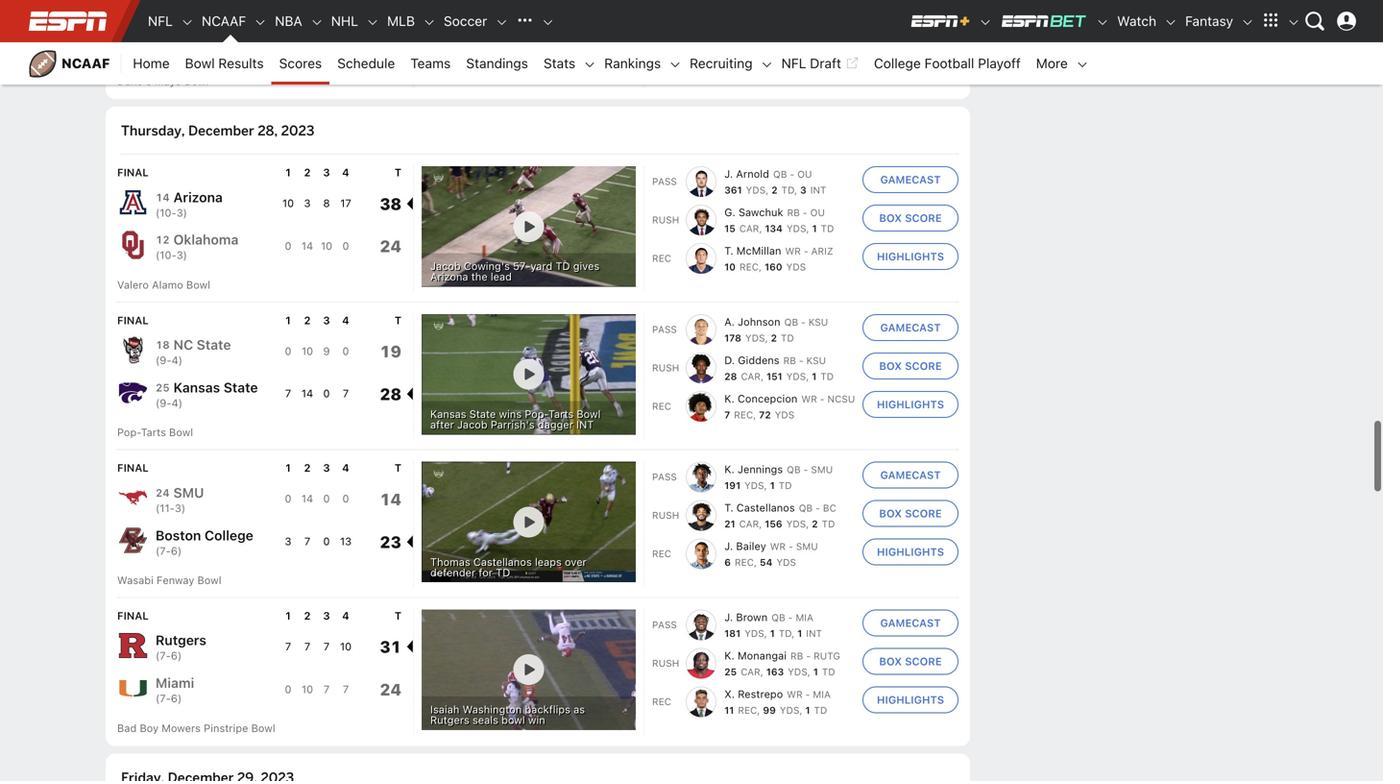 Task type: describe. For each thing, give the bounding box(es) containing it.
3 inside the j. arnold qb - ou 361 yds 2 td 3 int
[[801, 185, 807, 196]]

ksu for johnson
[[809, 317, 829, 328]]

johnson
[[738, 316, 781, 328]]

nfl for nfl draft
[[782, 55, 807, 71]]

31
[[380, 637, 402, 657]]

4 inside 18 nc state ( 9-4 )
[[172, 354, 178, 367]]

bowl right mayo
[[185, 75, 209, 88]]

rec inside "t. ray wr - wvu 3 rec 91 yds 1 td"
[[735, 58, 754, 69]]

1 highlights from the top
[[877, 47, 945, 59]]

rutgers inside isaiah washington backflips as rutgers seals bowl win
[[431, 714, 470, 727]]

9
[[323, 345, 330, 357]]

qb for 14
[[787, 464, 801, 475]]

( inside boston college ( 7-6 )
[[156, 545, 160, 557]]

- for restrepo
[[806, 689, 811, 700]]

score for 14
[[905, 508, 942, 520]]

9- for 28
[[160, 397, 172, 409]]

0 horizontal spatial rutgers
[[156, 633, 207, 648]]

1 vertical spatial ncaaf
[[62, 55, 110, 71]]

state for 19
[[197, 337, 231, 353]]

boston college link
[[156, 526, 254, 545]]

bowl results
[[185, 55, 264, 71]]

rec left t. ray icon
[[653, 49, 672, 60]]

int inside kansas state wins pop-tarts bowl after jacob parrish's dagger int
[[577, 418, 594, 431]]

t. castellanos image
[[686, 500, 717, 531]]

151
[[767, 371, 783, 382]]

1 score from the top
[[905, 8, 942, 21]]

ncsu
[[828, 393, 856, 404]]

yds inside a. johnson qb - ksu 178 yds 2 td
[[746, 332, 765, 343]]

) inside 14 arizona ( 10-3 )
[[183, 206, 187, 219]]

bowl
[[502, 714, 525, 727]]

- for giddens
[[799, 355, 804, 366]]

stats link
[[536, 42, 583, 85]]

win
[[528, 714, 546, 727]]

rec inside the x. restrepo wr - mia 11 rec 99 yds 1 td
[[738, 705, 758, 716]]

) inside boston college ( 7-6 )
[[178, 545, 182, 557]]

miami link
[[156, 674, 194, 692]]

highlights link for 19
[[863, 391, 959, 418]]

td inside g. sawchuk rb - ou 15 car 134 yds 1 td
[[821, 223, 835, 234]]

more sports image
[[541, 16, 555, 29]]

nfl draft link
[[774, 42, 867, 85]]

) inside 25 kansas state ( 9-4 )
[[178, 397, 183, 409]]

- for bailey
[[789, 541, 794, 552]]

yds for monangai
[[788, 666, 808, 677]]

bowl right the pinstripe
[[251, 722, 275, 734]]

bowl inside kansas state wins pop-tarts bowl after jacob parrish's dagger int
[[577, 408, 601, 420]]

tarts inside kansas state wins pop-tarts bowl after jacob parrish's dagger int
[[549, 408, 574, 420]]

bailey
[[736, 540, 767, 553]]

181
[[725, 628, 741, 639]]

t. for t. castellanos
[[725, 502, 734, 514]]

7- for 31
[[160, 650, 171, 662]]

178
[[725, 332, 742, 343]]

smu link
[[174, 484, 204, 502]]

nhl image
[[366, 16, 380, 29]]

car for 14
[[740, 519, 759, 530]]

td inside a. johnson qb - ksu 178 yds 2 td
[[781, 332, 795, 343]]

rec left "t. mcmillan" icon
[[653, 253, 672, 264]]

box score link for 31
[[863, 648, 959, 675]]

14 inside 14 arizona ( 10-3 )
[[156, 191, 170, 204]]

rutgers link
[[156, 632, 207, 650]]

g.
[[725, 206, 736, 219]]

4 inside west virginia ( 9-4
[[172, 46, 178, 58]]

0 horizontal spatial pop-
[[117, 426, 141, 439]]

25 inside 25 kansas state ( 9-4 )
[[156, 382, 170, 394]]

yds inside the j. brown qb - mia 181 yds 1 td 1 int
[[745, 628, 765, 639]]

td inside t. castellanos qb - bc 21 car 156 yds 2 td
[[822, 519, 836, 530]]

car for 31
[[741, 666, 761, 677]]

soccer image
[[495, 16, 509, 29]]

boy
[[140, 722, 159, 734]]

72
[[759, 409, 771, 420]]

28 inside d. giddens rb - ksu 28 car 151 yds 1 td
[[725, 371, 737, 382]]

j. inside j. bailey wr - smu 6 rec 54 yds
[[725, 540, 733, 553]]

home link
[[125, 42, 177, 85]]

- for sawchuk
[[803, 207, 808, 218]]

rec inside k. concepcion wr - ncsu 7 rec 72 yds
[[734, 409, 754, 420]]

10- for 38
[[160, 206, 177, 219]]

3 inside "t. ray wr - wvu 3 rec 91 yds 1 td"
[[725, 58, 731, 69]]

21
[[725, 519, 736, 530]]

stats
[[544, 55, 576, 71]]

k. for k. jennings
[[725, 463, 735, 476]]

- for jennings
[[804, 464, 809, 475]]

brown
[[736, 611, 768, 624]]

15
[[725, 223, 736, 234]]

soccer
[[444, 13, 487, 29]]

yds inside k. jennings qb - smu 191 yds 1 td
[[745, 480, 765, 491]]

miami ( 7-6 )
[[156, 675, 194, 705]]

24 for 31
[[380, 680, 402, 699]]

1 inside k. monangai rb - rutg 25 car 163 yds 1 td
[[814, 666, 819, 677]]

ncaaf inside global navigation element
[[202, 13, 246, 29]]

28,
[[258, 122, 278, 139]]

( 8-5
[[156, 3, 178, 15]]

td inside k. jennings qb - smu 191 yds 1 td
[[779, 480, 792, 491]]

d. giddens image
[[686, 353, 717, 383]]

mayo
[[155, 75, 182, 88]]

global navigation element
[[19, 0, 1365, 42]]

nba image
[[310, 16, 324, 29]]

rush for 31
[[653, 658, 680, 669]]

k. concepcion image
[[686, 391, 717, 422]]

highlights link for 14
[[863, 539, 959, 566]]

12
[[156, 234, 170, 246]]

score for 38
[[905, 212, 942, 225]]

wr inside "t. ray wr - wvu 3 rec 91 yds 1 td"
[[759, 42, 775, 53]]

rankings link
[[597, 42, 669, 85]]

recruiting
[[690, 55, 753, 71]]

3 inside 12 oklahoma ( 10-3 )
[[177, 249, 183, 262]]

57-
[[513, 260, 531, 273]]

) inside 12 oklahoma ( 10-3 )
[[183, 249, 187, 262]]

24 smu ( 11-3 )
[[156, 485, 204, 515]]

ncaaf image
[[254, 16, 267, 29]]

163
[[767, 666, 784, 677]]

1 inside "t. ray wr - wvu 3 rec 91 yds 1 td"
[[801, 58, 806, 69]]

seals
[[473, 714, 499, 727]]

rec left x. restrepo icon at the bottom of the page
[[653, 696, 672, 707]]

1 box from the top
[[880, 8, 903, 21]]

nba
[[275, 13, 302, 29]]

schedule link
[[330, 42, 403, 85]]

fantasy
[[1186, 13, 1234, 29]]

x. restrepo wr - mia 11 rec 99 yds 1 td
[[725, 688, 831, 716]]

playoff
[[978, 55, 1021, 71]]

jacob cowing's 57-yard td gives arizona the lead
[[431, 260, 600, 283]]

rutg
[[814, 651, 841, 662]]

list for 31
[[653, 610, 855, 717]]

mcmillan
[[737, 245, 782, 257]]

9- inside west virginia ( 9-4
[[160, 46, 172, 58]]

college football playoff link
[[867, 42, 1029, 85]]

as
[[574, 703, 585, 716]]

smu for k. jennings
[[811, 464, 833, 475]]

2023
[[281, 122, 315, 139]]

t. ray image
[[686, 40, 717, 70]]

rec left "k. concepcion" image
[[653, 401, 672, 412]]

t for 31
[[395, 610, 402, 622]]

jacob inside jacob cowing's 57-yard td gives arizona the lead
[[431, 260, 461, 273]]

rec inside t. mcmillan wr - ariz 10 rec 160 yds
[[740, 261, 759, 273]]

football
[[925, 55, 975, 71]]

pass for 14
[[653, 472, 677, 483]]

) inside rutgers ( 7-6 )
[[178, 650, 182, 662]]

box score link for 19
[[863, 353, 959, 380]]

fantasy image
[[1242, 16, 1255, 29]]

castellanos for td
[[474, 556, 532, 568]]

- for arnold
[[790, 169, 795, 180]]

x.
[[725, 688, 735, 701]]

t. for t. ray
[[725, 41, 734, 54]]

ou for arnold
[[798, 169, 812, 180]]

gives
[[573, 260, 600, 273]]

jennings
[[738, 463, 783, 476]]

23
[[380, 532, 402, 551]]

yds for ray
[[775, 58, 795, 69]]

td inside the x. restrepo wr - mia 11 rec 99 yds 1 td
[[814, 705, 828, 716]]

j. bailey wr - smu 6 rec 54 yds
[[725, 540, 818, 568]]

5
[[172, 3, 178, 15]]

mlb link
[[380, 0, 423, 42]]

( inside 25 kansas state ( 9-4 )
[[156, 397, 160, 409]]

highlights for 31
[[877, 694, 945, 706]]

boston college ( 7-6 )
[[156, 527, 254, 557]]

rb for 19
[[784, 355, 797, 366]]

0 horizontal spatial more espn image
[[1257, 7, 1286, 36]]

monangai
[[738, 650, 787, 662]]

qb for 19
[[785, 317, 799, 328]]

home
[[133, 55, 170, 71]]

restrepo
[[738, 688, 783, 701]]

( inside 18 nc state ( 9-4 )
[[156, 354, 160, 367]]

k. monangai image
[[686, 648, 717, 679]]

1 inside k. jennings qb - smu 191 yds 1 td
[[770, 480, 775, 491]]

smu for j. bailey
[[796, 541, 818, 552]]

int for 31
[[806, 628, 823, 639]]

25 inside k. monangai rb - rutg 25 car 163 yds 1 td
[[725, 666, 737, 677]]

pass for 31
[[653, 619, 677, 630]]

yard
[[531, 260, 553, 273]]

54
[[760, 557, 773, 568]]

more
[[1037, 55, 1068, 71]]

list for 14
[[653, 462, 855, 570]]

wr for 14
[[770, 541, 786, 552]]

k. jennings image
[[686, 462, 717, 493]]

box for 38
[[880, 212, 903, 225]]

13
[[340, 535, 352, 548]]

td inside k. monangai rb - rutg 25 car 163 yds 1 td
[[822, 666, 836, 677]]

more image
[[1076, 58, 1090, 71]]

1 inside d. giddens rb - ksu 28 car 151 yds 1 td
[[812, 371, 817, 382]]

- for ray
[[778, 42, 782, 53]]

1 box score from the top
[[880, 8, 942, 21]]

3 inside 14 arizona ( 10-3 )
[[177, 206, 183, 219]]

1 inside g. sawchuk rb - ou 15 car 134 yds 1 td
[[813, 223, 817, 234]]

rankings
[[605, 55, 661, 71]]

j. bailey image
[[686, 539, 717, 570]]

t for 19
[[395, 314, 402, 327]]

gamecast link for 38
[[863, 166, 959, 193]]

j. brown image
[[686, 610, 717, 640]]

rutgers ( 7-6 )
[[156, 633, 207, 662]]

t for 14
[[395, 462, 402, 474]]

91
[[760, 58, 771, 69]]

defender
[[431, 566, 476, 579]]

more link
[[1029, 42, 1076, 85]]

highlights link for 31
[[863, 687, 959, 714]]

2 inside the j. arnold qb - ou 361 yds 2 td 3 int
[[772, 185, 778, 196]]

t. castellanos qb - bc 21 car 156 yds 2 td
[[725, 502, 837, 530]]

kansas inside 25 kansas state ( 9-4 )
[[174, 380, 220, 395]]

7 inside k. concepcion wr - ncsu 7 rec 72 yds
[[725, 409, 731, 420]]

( inside rutgers ( 7-6 )
[[156, 650, 160, 662]]

yds for bailey
[[777, 557, 797, 568]]

( inside 14 arizona ( 10-3 )
[[156, 206, 160, 219]]

( inside 24 smu ( 11-3 )
[[156, 502, 160, 515]]

espn bet image
[[1097, 16, 1110, 29]]

highlights for 14
[[877, 546, 945, 559]]

yds for mcmillan
[[787, 261, 806, 273]]

td inside d. giddens rb - ksu 28 car 151 yds 1 td
[[821, 371, 834, 382]]

wasabi
[[117, 574, 154, 587]]

score for 31
[[905, 655, 942, 668]]

- for johnson
[[801, 317, 806, 328]]

10- for 24
[[160, 249, 177, 262]]

box score for 19
[[880, 360, 942, 372]]

washington
[[463, 703, 522, 716]]

december
[[188, 122, 254, 139]]

watch image
[[1165, 16, 1178, 29]]

6 inside rutgers ( 7-6 )
[[171, 650, 178, 662]]

watch link
[[1110, 0, 1165, 42]]

- for mcmillan
[[804, 246, 809, 257]]

rankings image
[[669, 58, 682, 71]]

d. giddens rb - ksu 28 car 151 yds 1 td
[[725, 354, 834, 382]]

rb for 38
[[788, 207, 800, 218]]

isaiah washington backflips as rutgers seals bowl win
[[431, 703, 585, 727]]

bowl down west virginia link in the left of the page
[[185, 55, 215, 71]]

ksu for giddens
[[807, 355, 827, 366]]

bowl down 25 kansas state ( 9-4 )
[[169, 426, 193, 439]]

gamecast link for 19
[[863, 314, 959, 341]]

) inside 24 smu ( 11-3 )
[[181, 502, 186, 515]]

j. arnold image
[[686, 166, 717, 197]]

yds for concepcion
[[775, 409, 795, 420]]

smu inside 24 smu ( 11-3 )
[[174, 485, 204, 501]]

valero
[[117, 279, 149, 291]]

2 inside a. johnson qb - ksu 178 yds 2 td
[[771, 332, 777, 343]]



Task type: vqa. For each thing, say whether or not it's contained in the screenshot.
REC within the T. McMillan WR - ARIZ 10 REC 160 YDS
yes



Task type: locate. For each thing, give the bounding box(es) containing it.
nfl draft
[[782, 55, 842, 71]]

5 highlights from the top
[[877, 694, 945, 706]]

list containing j. brown
[[653, 610, 855, 717]]

nfl link
[[140, 0, 181, 42]]

rutgers up miami
[[156, 633, 207, 648]]

qb for 31
[[772, 612, 786, 623]]

0 horizontal spatial tarts
[[141, 426, 166, 439]]

3 final from the top
[[117, 462, 149, 474]]

j. down 21
[[725, 540, 733, 553]]

3 t. from the top
[[725, 502, 734, 514]]

0 horizontal spatial ncaaf
[[62, 55, 110, 71]]

0 vertical spatial mia
[[796, 612, 814, 623]]

( up boston
[[156, 502, 160, 515]]

bowl right alamo
[[186, 279, 210, 291]]

rec inside j. bailey wr - smu 6 rec 54 yds
[[735, 557, 754, 568]]

( down west
[[156, 46, 160, 58]]

8-
[[160, 3, 172, 15]]

state right nc at the top left of page
[[197, 337, 231, 353]]

bad boy mowers pinstripe bowl
[[117, 722, 275, 734]]

gamecast for 38
[[881, 174, 941, 186]]

ncaaf left ncaaf image
[[202, 13, 246, 29]]

yds inside t. mcmillan wr - ariz 10 rec 160 yds
[[787, 261, 806, 273]]

1 box score link from the top
[[863, 1, 959, 28]]

arnold
[[736, 168, 770, 180]]

final for 14
[[117, 462, 149, 474]]

t up 19
[[395, 314, 402, 327]]

- right jennings
[[804, 464, 809, 475]]

int inside the j. arnold qb - ou 361 yds 2 td 3 int
[[811, 185, 827, 196]]

9- up pop-tarts bowl
[[160, 397, 172, 409]]

mia for restrepo
[[813, 689, 831, 700]]

- down k. monangai rb - rutg 25 car 163 yds 1 td
[[806, 689, 811, 700]]

td inside jacob cowing's 57-yard td gives arizona the lead
[[556, 260, 570, 273]]

college right boston
[[205, 527, 254, 543]]

( inside miami ( 7-6 )
[[156, 692, 160, 705]]

gamecast for 31
[[881, 617, 941, 629]]

td right for
[[496, 566, 511, 579]]

fantasy link
[[1178, 0, 1242, 42]]

rush left the d. giddens icon at top
[[653, 362, 680, 373]]

9- down 18
[[160, 354, 172, 367]]

6 inside j. bailey wr - smu 6 rec 54 yds
[[725, 557, 731, 568]]

3 7- from the top
[[160, 692, 171, 705]]

k. inside k. concepcion wr - ncsu 7 rec 72 yds
[[725, 392, 735, 405]]

arizona inside 14 arizona ( 10-3 )
[[174, 189, 223, 205]]

2 t from the top
[[395, 314, 402, 327]]

0 horizontal spatial ncaaf link
[[19, 42, 121, 85]]

1 10- from the top
[[160, 206, 177, 219]]

t up 31
[[395, 610, 402, 622]]

10 ( from the top
[[156, 692, 160, 705]]

6 up miami
[[171, 650, 178, 662]]

wr
[[759, 42, 775, 53], [786, 246, 801, 257], [802, 393, 818, 404], [770, 541, 786, 552], [787, 689, 803, 700]]

25 kansas state ( 9-4 )
[[156, 380, 258, 409]]

2 vertical spatial k.
[[725, 650, 735, 662]]

1 inside the x. restrepo wr - mia 11 rec 99 yds 1 td
[[806, 705, 811, 716]]

1 horizontal spatial 25
[[725, 666, 737, 677]]

gamecast link for 31
[[863, 610, 959, 637]]

box for 31
[[880, 655, 903, 668]]

0 horizontal spatial nfl
[[148, 13, 173, 29]]

box for 19
[[880, 360, 903, 372]]

ksu inside d. giddens rb - ksu 28 car 151 yds 1 td
[[807, 355, 827, 366]]

1 vertical spatial int
[[577, 418, 594, 431]]

4 box score link from the top
[[863, 500, 959, 527]]

- right johnson
[[801, 317, 806, 328]]

int for 38
[[811, 185, 827, 196]]

( down 18
[[156, 354, 160, 367]]

a.
[[725, 316, 735, 328]]

3 j. from the top
[[725, 611, 733, 624]]

6 down boston
[[171, 545, 178, 557]]

1 vertical spatial j.
[[725, 540, 733, 553]]

) down oklahoma
[[183, 249, 187, 262]]

smu up 11- at the left of page
[[174, 485, 204, 501]]

0 vertical spatial pop-
[[525, 408, 549, 420]]

a. johnson qb - ksu 178 yds 2 td
[[725, 316, 829, 343]]

2 vertical spatial 7-
[[160, 692, 171, 705]]

kansas state link
[[174, 379, 258, 397]]

td up g. sawchuk rb - ou 15 car 134 yds 1 td
[[782, 185, 795, 196]]

pop-
[[525, 408, 549, 420], [117, 426, 141, 439]]

2 j. from the top
[[725, 540, 733, 553]]

2 ( from the top
[[156, 46, 160, 58]]

0 vertical spatial castellanos
[[737, 502, 795, 514]]

1 vertical spatial ksu
[[807, 355, 827, 366]]

college football playoff
[[874, 55, 1021, 71]]

4 pass from the top
[[653, 619, 677, 630]]

td left external link image
[[809, 58, 823, 69]]

1 horizontal spatial more espn image
[[1288, 16, 1301, 29]]

t. mcmillan image
[[686, 243, 717, 274]]

wr for 19
[[802, 393, 818, 404]]

3 highlights link from the top
[[863, 391, 959, 418]]

gamecast link for 14
[[863, 462, 959, 489]]

0 vertical spatial k.
[[725, 392, 735, 405]]

yds inside j. bailey wr - smu 6 rec 54 yds
[[777, 557, 797, 568]]

7- down boston
[[160, 545, 171, 557]]

list
[[653, 166, 855, 274], [653, 314, 856, 422], [653, 462, 855, 570], [653, 610, 855, 717]]

castellanos inside thomas castellanos leaps over defender for td
[[474, 556, 532, 568]]

td up k. monangai rb - rutg 25 car 163 yds 1 td
[[779, 628, 792, 639]]

college inside boston college ( 7-6 )
[[205, 527, 254, 543]]

t. up 21
[[725, 502, 734, 514]]

espn+ image
[[910, 13, 972, 29]]

standings link
[[459, 42, 536, 85]]

cowing's
[[464, 260, 510, 273]]

wr for 31
[[787, 689, 803, 700]]

1 vertical spatial pop-
[[117, 426, 141, 439]]

car inside g. sawchuk rb - ou 15 car 134 yds 1 td
[[740, 223, 760, 234]]

wr inside j. bailey wr - smu 6 rec 54 yds
[[770, 541, 786, 552]]

0 vertical spatial arizona
[[174, 189, 223, 205]]

west
[[156, 28, 188, 44]]

7- down miami
[[160, 692, 171, 705]]

0 horizontal spatial 28
[[380, 384, 402, 404]]

bowl right dagger
[[577, 408, 601, 420]]

yds inside k. monangai rb - rutg 25 car 163 yds 1 td
[[788, 666, 808, 677]]

td inside the j. arnold qb - ou 361 yds 2 td 3 int
[[782, 185, 795, 196]]

rb inside k. monangai rb - rutg 25 car 163 yds 1 td
[[791, 651, 804, 662]]

1 vertical spatial ou
[[811, 207, 825, 218]]

g. sawchuk rb - ou 15 car 134 yds 1 td
[[725, 206, 835, 234]]

duke's mayo bowl
[[117, 75, 209, 88]]

2 rush from the top
[[653, 362, 680, 373]]

rb for 31
[[791, 651, 804, 662]]

9-
[[160, 46, 172, 58], [160, 354, 172, 367], [160, 397, 172, 409]]

rutgers left seals
[[431, 714, 470, 727]]

2 vertical spatial state
[[470, 408, 496, 420]]

yds right the recruiting icon
[[775, 58, 795, 69]]

6 inside miami ( 7-6 )
[[171, 692, 178, 705]]

24 down 38
[[380, 237, 402, 256]]

10 inside t. mcmillan wr - ariz 10 rec 160 yds
[[725, 261, 736, 273]]

5 box from the top
[[880, 655, 903, 668]]

nhl link
[[324, 0, 366, 42]]

8 ( from the top
[[156, 545, 160, 557]]

arizona up oklahoma
[[174, 189, 223, 205]]

rush left k. monangai image
[[653, 658, 680, 669]]

yds for restrepo
[[780, 705, 800, 716]]

1 horizontal spatial tarts
[[549, 408, 574, 420]]

3 k. from the top
[[725, 650, 735, 662]]

wr inside t. mcmillan wr - ariz 10 rec 160 yds
[[786, 246, 801, 257]]

state for 28
[[224, 380, 258, 395]]

1 vertical spatial 24
[[156, 487, 170, 499]]

5 score from the top
[[905, 655, 942, 668]]

td down jennings
[[779, 480, 792, 491]]

5 box score from the top
[[880, 655, 942, 668]]

2 pass from the top
[[653, 324, 677, 335]]

espn plus image
[[979, 16, 993, 29]]

5 ( from the top
[[156, 354, 160, 367]]

2 highlights link from the top
[[863, 243, 959, 270]]

0 vertical spatial college
[[874, 55, 921, 71]]

yds inside the x. restrepo wr - mia 11 rec 99 yds 1 td
[[780, 705, 800, 716]]

18 nc state ( 9-4 )
[[156, 337, 231, 367]]

kansas left wins
[[431, 408, 467, 420]]

12 oklahoma ( 10-3 )
[[156, 232, 239, 262]]

box score for 14
[[880, 508, 942, 520]]

1 horizontal spatial nfl
[[782, 55, 807, 71]]

2 vertical spatial smu
[[796, 541, 818, 552]]

( up miami
[[156, 650, 160, 662]]

rb inside d. giddens rb - ksu 28 car 151 yds 1 td
[[784, 355, 797, 366]]

wr up '54' on the bottom right of the page
[[770, 541, 786, 552]]

rec left j. bailey image
[[653, 548, 672, 559]]

1 horizontal spatial kansas
[[431, 408, 467, 420]]

rush for 14
[[653, 510, 680, 521]]

0 vertical spatial 9-
[[160, 46, 172, 58]]

kansas state wins pop-tarts bowl after jacob parrish's dagger int
[[431, 408, 601, 431]]

( inside west virginia ( 9-4
[[156, 46, 160, 58]]

box score for 31
[[880, 655, 942, 668]]

3 gamecast link from the top
[[863, 462, 959, 489]]

9- for 19
[[160, 354, 172, 367]]

ncaaf left home
[[62, 55, 110, 71]]

rec
[[653, 49, 672, 60], [735, 58, 754, 69], [653, 253, 672, 264], [740, 261, 759, 273], [653, 401, 672, 412], [734, 409, 754, 420], [653, 548, 672, 559], [735, 557, 754, 568], [653, 696, 672, 707], [738, 705, 758, 716]]

3 t from the top
[[395, 462, 402, 474]]

4 final from the top
[[117, 610, 149, 622]]

final down pop-tarts bowl
[[117, 462, 149, 474]]

nfl image
[[181, 16, 194, 29]]

- inside a. johnson qb - ksu 178 yds 2 td
[[801, 317, 806, 328]]

castellanos for car
[[737, 502, 795, 514]]

10- inside 14 arizona ( 10-3 )
[[160, 206, 177, 219]]

car right 21
[[740, 519, 759, 530]]

t for 38
[[395, 166, 402, 179]]

2 list from the top
[[653, 314, 856, 422]]

) inside 18 nc state ( 9-4 )
[[178, 354, 183, 367]]

4 rush from the top
[[653, 658, 680, 669]]

yds right '54' on the bottom right of the page
[[777, 557, 797, 568]]

1 gamecast from the top
[[881, 174, 941, 186]]

0 vertical spatial tarts
[[549, 408, 574, 420]]

ou up ariz
[[811, 207, 825, 218]]

0 vertical spatial kansas
[[174, 380, 220, 395]]

2 box score from the top
[[880, 212, 942, 225]]

1 horizontal spatial pop-
[[525, 408, 549, 420]]

0 vertical spatial int
[[811, 185, 827, 196]]

highlights link
[[863, 40, 959, 67], [863, 243, 959, 270], [863, 391, 959, 418], [863, 539, 959, 566], [863, 687, 959, 714]]

1 vertical spatial tarts
[[141, 426, 166, 439]]

1 vertical spatial 9-
[[160, 354, 172, 367]]

j.
[[725, 168, 733, 180], [725, 540, 733, 553], [725, 611, 733, 624]]

west virginia link
[[156, 27, 241, 46]]

10- inside 12 oklahoma ( 10-3 )
[[160, 249, 177, 262]]

1 vertical spatial jacob
[[457, 418, 488, 431]]

1 highlights link from the top
[[863, 40, 959, 67]]

0 horizontal spatial castellanos
[[474, 556, 532, 568]]

1 vertical spatial castellanos
[[474, 556, 532, 568]]

stats image
[[583, 58, 597, 71]]

yds for giddens
[[787, 371, 806, 382]]

0 vertical spatial 7-
[[160, 545, 171, 557]]

4 highlights from the top
[[877, 546, 945, 559]]

- for concepcion
[[820, 393, 825, 404]]

10-
[[160, 206, 177, 219], [160, 249, 177, 262]]

0 vertical spatial 10-
[[160, 206, 177, 219]]

espn bet image
[[1001, 13, 1089, 29]]

isaiah
[[431, 703, 460, 716]]

wr inside the x. restrepo wr - mia 11 rec 99 yds 1 td
[[787, 689, 803, 700]]

k. for k. monangai
[[725, 650, 735, 662]]

rec down ray
[[735, 58, 754, 69]]

2 vertical spatial rb
[[791, 651, 804, 662]]

4 ( from the top
[[156, 249, 160, 262]]

1 j. from the top
[[725, 168, 733, 180]]

4 inside 25 kansas state ( 9-4 )
[[172, 397, 178, 409]]

1 horizontal spatial arizona
[[431, 271, 469, 283]]

watch
[[1118, 13, 1157, 29]]

j. inside the j. brown qb - mia 181 yds 1 td 1 int
[[725, 611, 733, 624]]

) up miami
[[178, 650, 182, 662]]

t. for t. mcmillan
[[725, 245, 734, 257]]

6 down miami
[[171, 692, 178, 705]]

24
[[380, 237, 402, 256], [156, 487, 170, 499], [380, 680, 402, 699]]

0 vertical spatial ncaaf
[[202, 13, 246, 29]]

recruiting image
[[761, 58, 774, 71]]

9 ( from the top
[[156, 650, 160, 662]]

0 horizontal spatial kansas
[[174, 380, 220, 395]]

qb right jennings
[[787, 464, 801, 475]]

smu inside j. bailey wr - smu 6 rec 54 yds
[[796, 541, 818, 552]]

k. concepcion wr - ncsu 7 rec 72 yds
[[725, 392, 856, 420]]

ou right arnold
[[798, 169, 812, 180]]

0 vertical spatial 24
[[380, 237, 402, 256]]

3 score from the top
[[905, 360, 942, 372]]

2 vertical spatial int
[[806, 628, 823, 639]]

rush for 19
[[653, 362, 680, 373]]

- for monangai
[[807, 651, 811, 662]]

g. sawchuk image
[[686, 205, 717, 236]]

1 k. from the top
[[725, 392, 735, 405]]

jacob left the
[[431, 260, 461, 273]]

bowl right fenway
[[197, 574, 222, 587]]

1 list from the top
[[653, 166, 855, 274]]

td inside thomas castellanos leaps over defender for td
[[496, 566, 511, 579]]

28 down 19
[[380, 384, 402, 404]]

car for 38
[[740, 223, 760, 234]]

- for brown
[[789, 612, 793, 623]]

1 gamecast link from the top
[[863, 166, 959, 193]]

x. restrepo image
[[686, 687, 717, 717]]

3 box score link from the top
[[863, 353, 959, 380]]

0 vertical spatial nfl
[[148, 13, 173, 29]]

25 down 18
[[156, 382, 170, 394]]

1 vertical spatial 25
[[725, 666, 737, 677]]

wr inside k. concepcion wr - ncsu 7 rec 72 yds
[[802, 393, 818, 404]]

td up d. giddens rb - ksu 28 car 151 yds 1 td
[[781, 332, 795, 343]]

list containing a. johnson
[[653, 314, 856, 422]]

3 inside 24 smu ( 11-3 )
[[175, 502, 181, 515]]

1 vertical spatial 10-
[[160, 249, 177, 262]]

3 ( from the top
[[156, 206, 160, 219]]

yds right 156
[[787, 519, 806, 530]]

- left bc
[[816, 503, 821, 514]]

draft
[[810, 55, 842, 71]]

j. inside the j. arnold qb - ou 361 yds 2 td 3 int
[[725, 168, 733, 180]]

rush for 38
[[653, 214, 680, 225]]

qb right arnold
[[774, 169, 787, 180]]

7 ( from the top
[[156, 502, 160, 515]]

4 gamecast link from the top
[[863, 610, 959, 637]]

) down nc at the top left of page
[[178, 354, 183, 367]]

nc
[[174, 337, 193, 353]]

1
[[801, 58, 806, 69], [286, 166, 291, 179], [813, 223, 817, 234], [286, 314, 291, 327], [812, 371, 817, 382], [286, 462, 291, 474], [770, 480, 775, 491], [286, 610, 291, 622], [770, 628, 775, 639], [798, 628, 803, 639], [814, 666, 819, 677], [806, 705, 811, 716]]

4 score from the top
[[905, 508, 942, 520]]

10- up '12'
[[160, 206, 177, 219]]

yds down johnson
[[746, 332, 765, 343]]

1 vertical spatial smu
[[174, 485, 204, 501]]

car inside d. giddens rb - ksu 28 car 151 yds 1 td
[[741, 371, 761, 382]]

td down rutg
[[822, 666, 836, 677]]

pass left the a. johnson image
[[653, 324, 677, 335]]

jacob
[[431, 260, 461, 273], [457, 418, 488, 431]]

list for 38
[[653, 166, 855, 274]]

qb inside t. castellanos qb - bc 21 car 156 yds 2 td
[[799, 503, 813, 514]]

yds right "99"
[[780, 705, 800, 716]]

2 10- from the top
[[160, 249, 177, 262]]

wr left ariz
[[786, 246, 801, 257]]

1 vertical spatial 7-
[[160, 650, 171, 662]]

28
[[725, 371, 737, 382], [380, 384, 402, 404]]

4 list from the top
[[653, 610, 855, 717]]

the
[[472, 271, 488, 283]]

( inside 12 oklahoma ( 10-3 )
[[156, 249, 160, 262]]

qb inside k. jennings qb - smu 191 yds 1 td
[[787, 464, 801, 475]]

highlights link for 38
[[863, 243, 959, 270]]

361
[[725, 185, 742, 196]]

0 horizontal spatial 25
[[156, 382, 170, 394]]

int inside the j. brown qb - mia 181 yds 1 td 1 int
[[806, 628, 823, 639]]

1 horizontal spatial college
[[874, 55, 921, 71]]

3 gamecast from the top
[[881, 469, 941, 482]]

0 vertical spatial ksu
[[809, 317, 829, 328]]

wr left the ncsu
[[802, 393, 818, 404]]

j. arnold qb - ou 361 yds 2 td 3 int
[[725, 168, 827, 196]]

yds down jennings
[[745, 480, 765, 491]]

3 highlights from the top
[[877, 398, 945, 411]]

dagger
[[538, 418, 574, 431]]

ksu right johnson
[[809, 317, 829, 328]]

2 inside t. castellanos qb - bc 21 car 156 yds 2 td
[[812, 519, 818, 530]]

- inside k. jennings qb - smu 191 yds 1 td
[[804, 464, 809, 475]]

) down miami
[[178, 692, 182, 705]]

3 box from the top
[[880, 360, 903, 372]]

24 inside 24 smu ( 11-3 )
[[156, 487, 170, 499]]

-
[[778, 42, 782, 53], [790, 169, 795, 180], [803, 207, 808, 218], [804, 246, 809, 257], [801, 317, 806, 328], [799, 355, 804, 366], [820, 393, 825, 404], [804, 464, 809, 475], [816, 503, 821, 514], [789, 541, 794, 552], [789, 612, 793, 623], [807, 651, 811, 662], [806, 689, 811, 700]]

highlights
[[877, 47, 945, 59], [877, 250, 945, 263], [877, 398, 945, 411], [877, 546, 945, 559], [877, 694, 945, 706]]

espn more sports home page image
[[511, 7, 539, 36]]

score for 19
[[905, 360, 942, 372]]

2 box from the top
[[880, 212, 903, 225]]

gamecast link
[[863, 166, 959, 193], [863, 314, 959, 341], [863, 462, 959, 489], [863, 610, 959, 637]]

1 vertical spatial mia
[[813, 689, 831, 700]]

7- inside rutgers ( 7-6 )
[[160, 650, 171, 662]]

yds inside k. concepcion wr - ncsu 7 rec 72 yds
[[775, 409, 795, 420]]

1 9- from the top
[[160, 46, 172, 58]]

25 up x.
[[725, 666, 737, 677]]

car inside k. monangai rb - rutg 25 car 163 yds 1 td
[[741, 666, 761, 677]]

1 ( from the top
[[156, 3, 160, 15]]

2 gamecast link from the top
[[863, 314, 959, 341]]

final for 38
[[117, 166, 149, 179]]

pop- inside kansas state wins pop-tarts bowl after jacob parrish's dagger int
[[525, 408, 549, 420]]

7
[[285, 36, 291, 49], [285, 387, 291, 400], [343, 387, 349, 400], [725, 409, 731, 420], [304, 535, 311, 548], [285, 640, 291, 653], [304, 640, 311, 653], [324, 640, 330, 653], [324, 683, 330, 696], [343, 683, 349, 696]]

3 pass from the top
[[653, 472, 677, 483]]

ncaaf link
[[194, 0, 254, 42], [19, 42, 121, 85]]

k. monangai rb - rutg 25 car 163 yds 1 td
[[725, 650, 841, 677]]

24 down 31
[[380, 680, 402, 699]]

state inside kansas state wins pop-tarts bowl after jacob parrish's dagger int
[[470, 408, 496, 420]]

castellanos up 156
[[737, 502, 795, 514]]

pinstripe
[[204, 722, 248, 734]]

- right arnold
[[790, 169, 795, 180]]

box score for 38
[[880, 212, 942, 225]]

profile management image
[[1338, 12, 1357, 31]]

6 inside boston college ( 7-6 )
[[171, 545, 178, 557]]

gamecast for 19
[[881, 321, 941, 334]]

1 vertical spatial nfl
[[782, 55, 807, 71]]

2 vertical spatial j.
[[725, 611, 733, 624]]

- left the ncsu
[[820, 393, 825, 404]]

1 vertical spatial kansas
[[431, 408, 467, 420]]

1 vertical spatial t.
[[725, 245, 734, 257]]

qb for 38
[[774, 169, 787, 180]]

a. johnson image
[[686, 314, 717, 345]]

yds down arnold
[[746, 185, 766, 196]]

5 highlights link from the top
[[863, 687, 959, 714]]

rb right sawchuk
[[788, 207, 800, 218]]

list containing k. jennings
[[653, 462, 855, 570]]

1 vertical spatial rutgers
[[431, 714, 470, 727]]

virginia
[[192, 28, 241, 44]]

external link image
[[846, 52, 859, 75]]

final down wasabi
[[117, 610, 149, 622]]

yds inside t. castellanos qb - bc 21 car 156 yds 2 td
[[787, 519, 806, 530]]

1 vertical spatial arizona
[[431, 271, 469, 283]]

( down boston
[[156, 545, 160, 557]]

- inside the j. brown qb - mia 181 yds 1 td 1 int
[[789, 612, 793, 623]]

24 for 38
[[380, 237, 402, 256]]

0 vertical spatial ou
[[798, 169, 812, 180]]

wr up 91
[[759, 42, 775, 53]]

alamo
[[152, 279, 183, 291]]

0 vertical spatial jacob
[[431, 260, 461, 273]]

box score link for 38
[[863, 205, 959, 232]]

28 down the d.
[[725, 371, 737, 382]]

( up '12'
[[156, 206, 160, 219]]

state down 'nc state' link
[[224, 380, 258, 395]]

k. inside k. monangai rb - rutg 25 car 163 yds 1 td
[[725, 650, 735, 662]]

2 box score link from the top
[[863, 205, 959, 232]]

t. inside t. mcmillan wr - ariz 10 rec 160 yds
[[725, 245, 734, 257]]

- inside "t. ray wr - wvu 3 rec 91 yds 1 td"
[[778, 42, 782, 53]]

smu down t. castellanos qb - bc 21 car 156 yds 2 td
[[796, 541, 818, 552]]

) inside miami ( 7-6 )
[[178, 692, 182, 705]]

state inside 18 nc state ( 9-4 )
[[197, 337, 231, 353]]

ksu inside a. johnson qb - ksu 178 yds 2 td
[[809, 317, 829, 328]]

rb right giddens
[[784, 355, 797, 366]]

1 vertical spatial college
[[205, 527, 254, 543]]

)
[[183, 206, 187, 219], [183, 249, 187, 262], [178, 354, 183, 367], [178, 397, 183, 409], [181, 502, 186, 515], [178, 545, 182, 557], [178, 650, 182, 662], [178, 692, 182, 705]]

5 box score link from the top
[[863, 648, 959, 675]]

9- inside 25 kansas state ( 9-4 )
[[160, 397, 172, 409]]

9- down west
[[160, 46, 172, 58]]

highlights for 38
[[877, 250, 945, 263]]

2 vertical spatial 24
[[380, 680, 402, 699]]

1 horizontal spatial rutgers
[[431, 714, 470, 727]]

1 vertical spatial state
[[224, 380, 258, 395]]

- down a. johnson qb - ksu 178 yds 2 td
[[799, 355, 804, 366]]

4 highlights link from the top
[[863, 539, 959, 566]]

ou
[[798, 169, 812, 180], [811, 207, 825, 218]]

9- inside 18 nc state ( 9-4 )
[[160, 354, 172, 367]]

- inside d. giddens rb - ksu 28 car 151 yds 1 td
[[799, 355, 804, 366]]

1 vertical spatial rb
[[784, 355, 797, 366]]

3 9- from the top
[[160, 397, 172, 409]]

1 horizontal spatial ncaaf
[[202, 13, 246, 29]]

arizona inside jacob cowing's 57-yard td gives arizona the lead
[[431, 271, 469, 283]]

6 ( from the top
[[156, 397, 160, 409]]

2 final from the top
[[117, 314, 149, 327]]

1 horizontal spatial 28
[[725, 371, 737, 382]]

4 box score from the top
[[880, 508, 942, 520]]

rec down mcmillan
[[740, 261, 759, 273]]

final for 31
[[117, 610, 149, 622]]

highlights for 19
[[877, 398, 945, 411]]

leaps
[[535, 556, 562, 568]]

mowers
[[162, 722, 201, 734]]

mia down rutg
[[813, 689, 831, 700]]

list containing j. arnold
[[653, 166, 855, 274]]

k. down 181
[[725, 650, 735, 662]]

mia inside the x. restrepo wr - mia 11 rec 99 yds 1 td
[[813, 689, 831, 700]]

2 vertical spatial t.
[[725, 502, 734, 514]]

sawchuk
[[739, 206, 784, 219]]

0 vertical spatial rutgers
[[156, 633, 207, 648]]

d.
[[725, 354, 735, 367]]

19
[[380, 342, 402, 361]]

1 vertical spatial k.
[[725, 463, 735, 476]]

more espn image
[[1257, 7, 1286, 36], [1288, 16, 1301, 29]]

2 gamecast from the top
[[881, 321, 941, 334]]

1 vertical spatial 28
[[380, 384, 402, 404]]

1 final from the top
[[117, 166, 149, 179]]

kansas inside kansas state wins pop-tarts bowl after jacob parrish's dagger int
[[431, 408, 467, 420]]

ariz
[[812, 246, 834, 257]]

pass for 38
[[653, 176, 677, 187]]

7- inside boston college ( 7-6 )
[[160, 545, 171, 557]]

rb
[[788, 207, 800, 218], [784, 355, 797, 366], [791, 651, 804, 662]]

list for 19
[[653, 314, 856, 422]]

7- inside miami ( 7-6 )
[[160, 692, 171, 705]]

- down the j. arnold qb - ou 361 yds 2 td 3 int
[[803, 207, 808, 218]]

yds inside the j. arnold qb - ou 361 yds 2 td 3 int
[[746, 185, 766, 196]]

box score link for 14
[[863, 500, 959, 527]]

0 vertical spatial smu
[[811, 464, 833, 475]]

1 horizontal spatial ncaaf link
[[194, 0, 254, 42]]

0 vertical spatial rb
[[788, 207, 800, 218]]

3 rush from the top
[[653, 510, 680, 521]]

final down thursday,
[[117, 166, 149, 179]]

2 score from the top
[[905, 212, 942, 225]]

td inside the j. brown qb - mia 181 yds 1 td 1 int
[[779, 628, 792, 639]]

4 box from the top
[[880, 508, 903, 520]]

0 vertical spatial 28
[[725, 371, 737, 382]]

3 list from the top
[[653, 462, 855, 570]]

parrish's
[[491, 418, 535, 431]]

2 vertical spatial 9-
[[160, 397, 172, 409]]

6 right j. bailey image
[[725, 557, 731, 568]]

2 k. from the top
[[725, 463, 735, 476]]

yds inside "t. ray wr - wvu 3 rec 91 yds 1 td"
[[775, 58, 795, 69]]

0 horizontal spatial arizona
[[174, 189, 223, 205]]

- for castellanos
[[816, 503, 821, 514]]

gamecast for 14
[[881, 469, 941, 482]]

1 horizontal spatial castellanos
[[737, 502, 795, 514]]

pass left k. jennings image
[[653, 472, 677, 483]]

4 t from the top
[[395, 610, 402, 622]]

jacob inside kansas state wins pop-tarts bowl after jacob parrish's dagger int
[[457, 418, 488, 431]]

mia for brown
[[796, 612, 814, 623]]

2 highlights from the top
[[877, 250, 945, 263]]

bc
[[823, 503, 837, 514]]

yds for castellanos
[[787, 519, 806, 530]]

0 horizontal spatial college
[[205, 527, 254, 543]]

1 t from the top
[[395, 166, 402, 179]]

scores link
[[272, 42, 330, 85]]

j. for 38
[[725, 168, 733, 180]]

0 vertical spatial j.
[[725, 168, 733, 180]]

int up g. sawchuk rb - ou 15 car 134 yds 1 td
[[811, 185, 827, 196]]

3 box score from the top
[[880, 360, 942, 372]]

rush left t. castellanos icon
[[653, 510, 680, 521]]

j. for 31
[[725, 611, 733, 624]]

valero alamo bowl
[[117, 279, 210, 291]]

box for 14
[[880, 508, 903, 520]]

1 7- from the top
[[160, 545, 171, 557]]

0 vertical spatial state
[[197, 337, 231, 353]]

rb inside g. sawchuk rb - ou 15 car 134 yds 1 td
[[788, 207, 800, 218]]

td inside "t. ray wr - wvu 3 rec 91 yds 1 td"
[[809, 58, 823, 69]]

0 vertical spatial 25
[[156, 382, 170, 394]]

2 9- from the top
[[160, 354, 172, 367]]

- inside t. castellanos qb - bc 21 car 156 yds 2 td
[[816, 503, 821, 514]]

yds for sawchuk
[[787, 223, 807, 234]]

pass for 19
[[653, 324, 677, 335]]

k. for k. concepcion
[[725, 392, 735, 405]]

3
[[323, 36, 330, 49], [725, 58, 731, 69], [323, 166, 330, 179], [801, 185, 807, 196], [304, 197, 311, 209], [177, 206, 183, 219], [177, 249, 183, 262], [323, 314, 330, 327], [323, 462, 330, 474], [175, 502, 181, 515], [285, 535, 292, 548], [323, 610, 330, 622]]

t up the 23
[[395, 462, 402, 474]]

2 t. from the top
[[725, 245, 734, 257]]

1 pass from the top
[[653, 176, 677, 187]]

rutgers
[[156, 633, 207, 648], [431, 714, 470, 727]]

4 gamecast from the top
[[881, 617, 941, 629]]

2 7- from the top
[[160, 650, 171, 662]]

mlb image
[[423, 16, 436, 29]]

1 rush from the top
[[653, 214, 680, 225]]

0 vertical spatial t.
[[725, 41, 734, 54]]

tarts right parrish's
[[549, 408, 574, 420]]

td
[[809, 58, 823, 69], [782, 185, 795, 196], [821, 223, 835, 234], [556, 260, 570, 273], [781, 332, 795, 343], [821, 371, 834, 382], [779, 480, 792, 491], [822, 519, 836, 530], [496, 566, 511, 579], [779, 628, 792, 639], [822, 666, 836, 677], [814, 705, 828, 716]]

car down monangai
[[741, 666, 761, 677]]

for
[[479, 566, 493, 579]]

nfl for nfl
[[148, 13, 173, 29]]

1 t. from the top
[[725, 41, 734, 54]]



